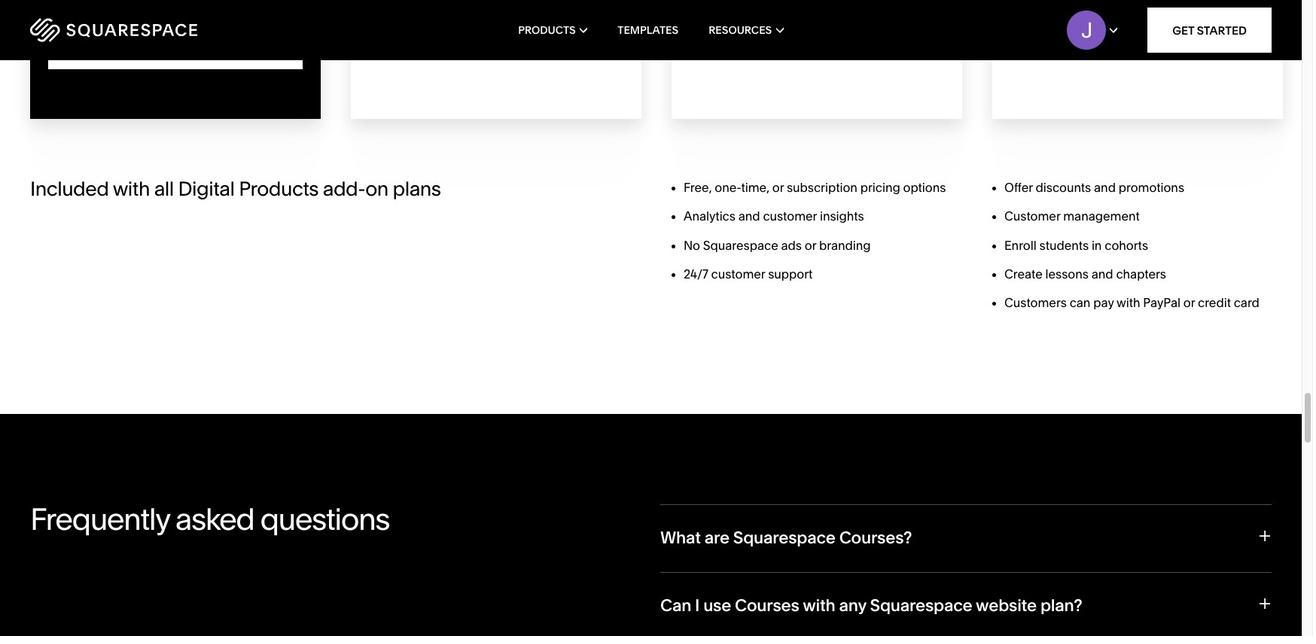 Task type: vqa. For each thing, say whether or not it's contained in the screenshot.
Squarespace
yes



Task type: locate. For each thing, give the bounding box(es) containing it.
started
[[1198, 23, 1248, 37]]

courses left "products" button
[[459, 23, 505, 38]]

1 memberships from the left
[[402, 39, 481, 55]]

or right time,
[[773, 180, 784, 195]]

subscription
[[787, 180, 858, 195]]

customer up ads
[[764, 209, 818, 224]]

customer management
[[1005, 209, 1140, 224]]

or
[[773, 180, 784, 195], [805, 238, 817, 253], [1184, 296, 1196, 311]]

courses
[[735, 596, 800, 616]]

frequently
[[30, 501, 169, 538]]

included with all digital products add-on plans
[[30, 177, 441, 201]]

and
[[507, 23, 529, 38], [828, 23, 850, 38], [1149, 23, 1171, 38], [1095, 180, 1117, 195], [739, 209, 761, 224], [1092, 267, 1114, 282]]

squarespace up the 24/7 customer support
[[704, 238, 779, 253]]

enroll students in cohorts
[[1005, 238, 1149, 253]]

2 vertical spatial squarespace
[[871, 596, 973, 616]]

2 horizontal spatial unlimited
[[1044, 23, 1098, 38]]

1 vertical spatial squarespace
[[734, 528, 836, 548]]

1 horizontal spatial or
[[805, 238, 817, 253]]

courses left the get
[[1101, 23, 1147, 38]]

frequently asked questions
[[30, 501, 390, 538]]

ads
[[782, 238, 802, 253]]

promotions
[[1119, 180, 1185, 195]]

2 horizontal spatial courses
[[1101, 23, 1147, 38]]

with left the any at the bottom right of page
[[803, 596, 836, 616]]

0 horizontal spatial courses
[[459, 23, 505, 38]]

0 horizontal spatial products
[[239, 177, 319, 201]]

customer
[[764, 209, 818, 224], [712, 267, 766, 282]]

1 courses from the left
[[459, 23, 505, 38]]

0 horizontal spatial with
[[113, 177, 150, 201]]

0 horizontal spatial memberships
[[402, 39, 481, 55]]

free, one-time, or subscription pricing options
[[684, 180, 947, 195]]

get started
[[1173, 23, 1248, 37]]

memberships
[[402, 39, 481, 55], [723, 39, 802, 55], [1044, 39, 1123, 55]]

1 horizontal spatial unlimited
[[723, 23, 777, 38]]

squarespace inside what are squarespace courses? dropdown button
[[734, 528, 836, 548]]

plans
[[393, 177, 441, 201]]

1 vertical spatial with
[[1117, 296, 1141, 311]]

0 horizontal spatial unlimited courses and memberships
[[402, 23, 529, 55]]

1 horizontal spatial with
[[803, 596, 836, 616]]

courses right resources on the right top
[[780, 23, 826, 38]]

pay
[[1094, 296, 1115, 311]]

create lessons and chapters
[[1005, 267, 1167, 282]]

no
[[684, 238, 701, 253]]

products
[[519, 23, 576, 37], [239, 177, 319, 201]]

1 vertical spatial products
[[239, 177, 319, 201]]

add-
[[323, 177, 366, 201]]

1 unlimited from the left
[[402, 23, 456, 38]]

or right ads
[[805, 238, 817, 253]]

squarespace
[[704, 238, 779, 253], [734, 528, 836, 548], [871, 596, 973, 616]]

2 horizontal spatial memberships
[[1044, 39, 1123, 55]]

1 vertical spatial customer
[[712, 267, 766, 282]]

with left the all
[[113, 177, 150, 201]]

on
[[366, 177, 389, 201]]

trial
[[192, 37, 222, 51]]

credit
[[1199, 296, 1232, 311]]

2 vertical spatial or
[[1184, 296, 1196, 311]]

offer
[[1005, 180, 1034, 195]]

what
[[661, 528, 701, 548]]

customers can pay with paypal or credit card
[[1005, 296, 1260, 311]]

resources
[[709, 23, 772, 37]]

or left credit
[[1184, 296, 1196, 311]]

1 horizontal spatial memberships
[[723, 39, 802, 55]]

insights
[[820, 209, 865, 224]]

0 vertical spatial squarespace
[[704, 238, 779, 253]]

unlimited
[[402, 23, 456, 38], [723, 23, 777, 38], [1044, 23, 1098, 38]]

1 vertical spatial or
[[805, 238, 817, 253]]

1 horizontal spatial courses
[[780, 23, 826, 38]]

2 horizontal spatial unlimited courses and memberships
[[1044, 23, 1171, 55]]

can
[[661, 596, 692, 616]]

courses
[[459, 23, 505, 38], [780, 23, 826, 38], [1101, 23, 1147, 38]]

analytics and customer insights
[[684, 209, 865, 224]]

with right pay
[[1117, 296, 1141, 311]]

free,
[[684, 180, 712, 195]]

unlimited courses and memberships
[[402, 23, 529, 55], [723, 23, 850, 55], [1044, 23, 1171, 55]]

in
[[1092, 238, 1103, 253]]

use
[[704, 596, 732, 616]]

0 horizontal spatial unlimited
[[402, 23, 456, 38]]

2 unlimited from the left
[[723, 23, 777, 38]]

with inside "can i use courses with any squarespace website plan?" dropdown button
[[803, 596, 836, 616]]

24/7 customer support
[[684, 267, 813, 282]]

2 vertical spatial with
[[803, 596, 836, 616]]

customer right 24/7
[[712, 267, 766, 282]]

0 vertical spatial products
[[519, 23, 576, 37]]

enroll
[[1005, 238, 1037, 253]]

what are squarespace courses?
[[661, 528, 913, 548]]

squarespace right the any at the bottom right of page
[[871, 596, 973, 616]]

plan?
[[1041, 596, 1083, 616]]

one-
[[715, 180, 742, 195]]

are
[[705, 528, 730, 548]]

all
[[154, 177, 174, 201]]

start free trial
[[130, 37, 222, 51]]

analytics
[[684, 209, 736, 224]]

paypal
[[1144, 296, 1181, 311]]

2 horizontal spatial or
[[1184, 296, 1196, 311]]

0 vertical spatial with
[[113, 177, 150, 201]]

with
[[113, 177, 150, 201], [1117, 296, 1141, 311], [803, 596, 836, 616]]

2 memberships from the left
[[723, 39, 802, 55]]

0 vertical spatial or
[[773, 180, 784, 195]]

squarespace right are
[[734, 528, 836, 548]]

no squarespace ads or branding
[[684, 238, 871, 253]]

3 memberships from the left
[[1044, 39, 1123, 55]]

1 horizontal spatial products
[[519, 23, 576, 37]]

0 horizontal spatial or
[[773, 180, 784, 195]]

1 horizontal spatial unlimited courses and memberships
[[723, 23, 850, 55]]

students
[[1040, 238, 1090, 253]]

included
[[30, 177, 109, 201]]

get
[[1173, 23, 1195, 37]]



Task type: describe. For each thing, give the bounding box(es) containing it.
any
[[840, 596, 867, 616]]

courses?
[[840, 528, 913, 548]]

squarespace inside "can i use courses with any squarespace website plan?" dropdown button
[[871, 596, 973, 616]]

products button
[[519, 0, 588, 60]]

start free trial link
[[48, 19, 303, 69]]

1 unlimited courses and memberships from the left
[[402, 23, 529, 55]]

customers
[[1005, 296, 1067, 311]]

management
[[1064, 209, 1140, 224]]

lessons
[[1046, 267, 1089, 282]]

options
[[904, 180, 947, 195]]

2 unlimited courses and memberships from the left
[[723, 23, 850, 55]]

card
[[1235, 296, 1260, 311]]

offer discounts and promotions
[[1005, 180, 1185, 195]]

customer
[[1005, 209, 1061, 224]]

discounts
[[1036, 180, 1092, 195]]

or for subscription
[[773, 180, 784, 195]]

time,
[[742, 180, 770, 195]]

0 vertical spatial customer
[[764, 209, 818, 224]]

products inside button
[[519, 23, 576, 37]]

or for branding
[[805, 238, 817, 253]]

3 courses from the left
[[1101, 23, 1147, 38]]

questions
[[260, 501, 390, 538]]

start
[[130, 37, 162, 51]]

24/7
[[684, 267, 709, 282]]

3 unlimited from the left
[[1044, 23, 1098, 38]]

squarespace logo link
[[30, 18, 279, 42]]

can
[[1070, 296, 1091, 311]]

free
[[164, 37, 190, 51]]

cohorts
[[1105, 238, 1149, 253]]

digital
[[178, 177, 235, 201]]

get started link
[[1148, 8, 1273, 53]]

create
[[1005, 267, 1043, 282]]

2 horizontal spatial with
[[1117, 296, 1141, 311]]

pricing
[[861, 180, 901, 195]]

i
[[696, 596, 700, 616]]

chapters
[[1117, 267, 1167, 282]]

asked
[[175, 501, 254, 538]]

resources button
[[709, 0, 784, 60]]

what are squarespace courses? button
[[661, 505, 1273, 573]]

support
[[769, 267, 813, 282]]

branding
[[820, 238, 871, 253]]

templates link
[[618, 0, 679, 60]]

squarespace logo image
[[30, 18, 197, 42]]

can i use courses with any squarespace website plan?
[[661, 596, 1083, 616]]

website
[[976, 596, 1037, 616]]

3 unlimited courses and memberships from the left
[[1044, 23, 1171, 55]]

can i use courses with any squarespace website plan? button
[[661, 573, 1273, 637]]

2 courses from the left
[[780, 23, 826, 38]]

templates
[[618, 23, 679, 37]]



